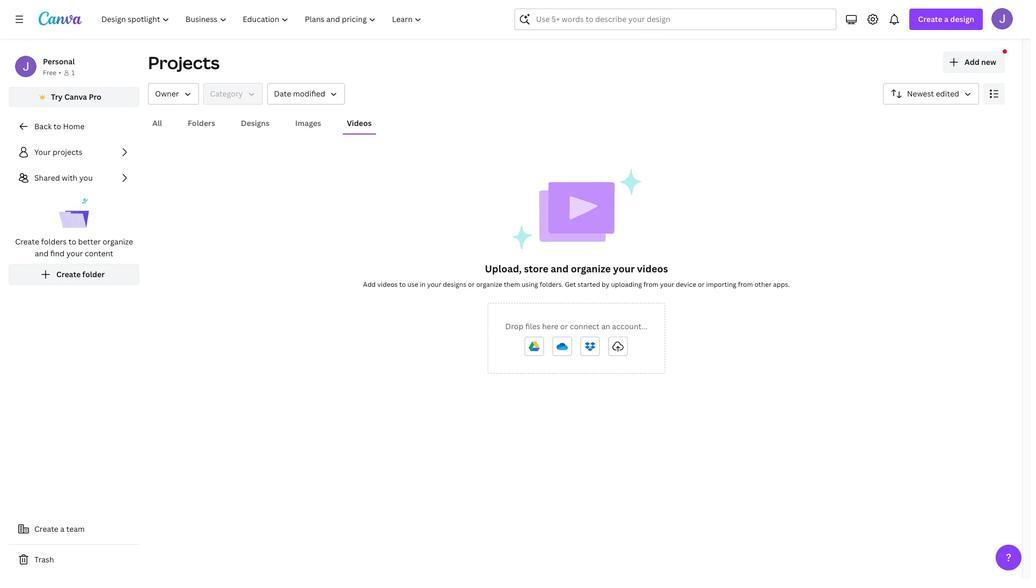 Task type: vqa. For each thing, say whether or not it's contained in the screenshot.
'Create' inside the Cartoon maker Create relatable cartoon characters with our free Cartoon Maker and make them come alive with animation.
no



Task type: describe. For each thing, give the bounding box(es) containing it.
to inside the create folders to better organize and find your content
[[69, 237, 76, 247]]

designs
[[443, 280, 466, 289]]

an
[[601, 321, 610, 332]]

by
[[602, 280, 609, 289]]

use
[[407, 280, 418, 289]]

add new button
[[943, 52, 1005, 73]]

apps.
[[773, 280, 790, 289]]

started
[[578, 280, 600, 289]]

folder
[[82, 269, 105, 280]]

create for create folders to better organize and find your content
[[15, 237, 39, 247]]

drop files here or connect an account...
[[505, 321, 648, 332]]

create a design button
[[910, 9, 983, 30]]

back to home
[[34, 121, 85, 131]]

new
[[981, 57, 996, 67]]

projects
[[148, 51, 220, 74]]

connect
[[570, 321, 600, 332]]

try
[[51, 92, 63, 102]]

•
[[59, 68, 61, 77]]

edited
[[936, 89, 959, 99]]

create for create folder
[[56, 269, 81, 280]]

date modified
[[274, 89, 325, 99]]

top level navigation element
[[94, 9, 431, 30]]

modified
[[293, 89, 325, 99]]

your projects
[[34, 147, 82, 157]]

Date modified button
[[267, 83, 345, 105]]

Search search field
[[536, 9, 815, 30]]

videos button
[[343, 113, 376, 134]]

try canva pro button
[[9, 87, 140, 107]]

drop
[[505, 321, 524, 332]]

newest
[[907, 89, 934, 99]]

add inside dropdown button
[[965, 57, 980, 67]]

account...
[[612, 321, 648, 332]]

2 horizontal spatial organize
[[571, 262, 611, 275]]

list containing your projects
[[9, 142, 140, 285]]

1 horizontal spatial videos
[[637, 262, 668, 275]]

images
[[295, 118, 321, 128]]

newest edited
[[907, 89, 959, 99]]

trash
[[34, 555, 54, 565]]

them
[[504, 280, 520, 289]]

back to home link
[[9, 116, 140, 137]]

upload, store and organize your videos add videos to use in your designs or organize them using folders. get started by uploading from your device or importing from other apps.
[[363, 262, 790, 289]]

better
[[78, 237, 101, 247]]

1
[[71, 68, 75, 77]]

images button
[[291, 113, 325, 134]]

your right in
[[427, 280, 441, 289]]

with
[[62, 173, 77, 183]]

and inside upload, store and organize your videos add videos to use in your designs or organize them using folders. get started by uploading from your device or importing from other apps.
[[551, 262, 569, 275]]

your inside the create folders to better organize and find your content
[[66, 248, 83, 259]]

your
[[34, 147, 51, 157]]

try canva pro
[[51, 92, 101, 102]]

1 vertical spatial videos
[[377, 280, 398, 289]]

jacob simon image
[[992, 8, 1013, 30]]

1 horizontal spatial or
[[560, 321, 568, 332]]

canva
[[64, 92, 87, 102]]

upload,
[[485, 262, 522, 275]]

create a team
[[34, 524, 85, 534]]

here
[[542, 321, 558, 332]]



Task type: locate. For each thing, give the bounding box(es) containing it.
0 horizontal spatial to
[[53, 121, 61, 131]]

add
[[965, 57, 980, 67], [363, 280, 376, 289]]

create a team button
[[9, 519, 140, 540]]

to left better
[[69, 237, 76, 247]]

add new
[[965, 57, 996, 67]]

0 horizontal spatial from
[[644, 280, 659, 289]]

free
[[43, 68, 56, 77]]

None search field
[[515, 9, 837, 30]]

2 vertical spatial organize
[[476, 280, 502, 289]]

create left folders
[[15, 237, 39, 247]]

1 vertical spatial a
[[60, 524, 64, 534]]

create left design
[[918, 14, 943, 24]]

a inside the create a team button
[[60, 524, 64, 534]]

Category button
[[203, 83, 263, 105]]

folders
[[41, 237, 67, 247]]

category
[[210, 89, 243, 99]]

1 horizontal spatial organize
[[476, 280, 502, 289]]

home
[[63, 121, 85, 131]]

store
[[524, 262, 549, 275]]

your left device
[[660, 280, 674, 289]]

importing
[[706, 280, 737, 289]]

create folder button
[[9, 264, 140, 285]]

create folder
[[56, 269, 105, 280]]

folders
[[188, 118, 215, 128]]

team
[[66, 524, 85, 534]]

0 vertical spatial to
[[53, 121, 61, 131]]

add left the use
[[363, 280, 376, 289]]

files
[[525, 321, 540, 332]]

0 horizontal spatial add
[[363, 280, 376, 289]]

create folders to better organize and find your content
[[15, 237, 133, 259]]

shared with you link
[[9, 167, 140, 189]]

videos left the use
[[377, 280, 398, 289]]

a
[[944, 14, 949, 24], [60, 524, 64, 534]]

from left other in the right of the page
[[738, 280, 753, 289]]

videos up uploading
[[637, 262, 668, 275]]

your up uploading
[[613, 262, 635, 275]]

get
[[565, 280, 576, 289]]

to left the use
[[399, 280, 406, 289]]

1 horizontal spatial to
[[69, 237, 76, 247]]

create for create a team
[[34, 524, 58, 534]]

find
[[50, 248, 65, 259]]

a inside create a design dropdown button
[[944, 14, 949, 24]]

organize up content
[[103, 237, 133, 247]]

or right designs
[[468, 280, 475, 289]]

0 vertical spatial organize
[[103, 237, 133, 247]]

and left find
[[35, 248, 48, 259]]

0 horizontal spatial a
[[60, 524, 64, 534]]

folders.
[[540, 280, 563, 289]]

to inside 'link'
[[53, 121, 61, 131]]

a for design
[[944, 14, 949, 24]]

0 vertical spatial and
[[35, 248, 48, 259]]

organize down the upload,
[[476, 280, 502, 289]]

videos
[[637, 262, 668, 275], [377, 280, 398, 289]]

other
[[755, 280, 772, 289]]

designs
[[241, 118, 270, 128]]

projects
[[53, 147, 82, 157]]

shared with you
[[34, 173, 93, 183]]

add inside upload, store and organize your videos add videos to use in your designs or organize them using folders. get started by uploading from your device or importing from other apps.
[[363, 280, 376, 289]]

organize
[[103, 237, 133, 247], [571, 262, 611, 275], [476, 280, 502, 289]]

or
[[468, 280, 475, 289], [698, 280, 705, 289], [560, 321, 568, 332]]

your right find
[[66, 248, 83, 259]]

2 horizontal spatial to
[[399, 280, 406, 289]]

1 horizontal spatial and
[[551, 262, 569, 275]]

create
[[918, 14, 943, 24], [15, 237, 39, 247], [56, 269, 81, 280], [34, 524, 58, 534]]

you
[[79, 173, 93, 183]]

create for create a design
[[918, 14, 943, 24]]

videos
[[347, 118, 372, 128]]

in
[[420, 280, 426, 289]]

create a design
[[918, 14, 974, 24]]

date
[[274, 89, 291, 99]]

free •
[[43, 68, 61, 77]]

or right device
[[698, 280, 705, 289]]

content
[[85, 248, 113, 259]]

1 horizontal spatial add
[[965, 57, 980, 67]]

1 vertical spatial and
[[551, 262, 569, 275]]

your
[[66, 248, 83, 259], [613, 262, 635, 275], [427, 280, 441, 289], [660, 280, 674, 289]]

add left new
[[965, 57, 980, 67]]

to right back
[[53, 121, 61, 131]]

pro
[[89, 92, 101, 102]]

from
[[644, 280, 659, 289], [738, 280, 753, 289]]

a for team
[[60, 524, 64, 534]]

create inside dropdown button
[[918, 14, 943, 24]]

all button
[[148, 113, 166, 134]]

your projects link
[[9, 142, 140, 163]]

a left the team
[[60, 524, 64, 534]]

0 horizontal spatial or
[[468, 280, 475, 289]]

back
[[34, 121, 52, 131]]

to
[[53, 121, 61, 131], [69, 237, 76, 247], [399, 280, 406, 289]]

list
[[9, 142, 140, 285]]

0 horizontal spatial organize
[[103, 237, 133, 247]]

1 from from the left
[[644, 280, 659, 289]]

owner
[[155, 89, 179, 99]]

0 horizontal spatial videos
[[377, 280, 398, 289]]

1 horizontal spatial from
[[738, 280, 753, 289]]

2 horizontal spatial or
[[698, 280, 705, 289]]

1 horizontal spatial a
[[944, 14, 949, 24]]

from right uploading
[[644, 280, 659, 289]]

Sort by button
[[883, 83, 979, 105]]

all
[[152, 118, 162, 128]]

0 vertical spatial a
[[944, 14, 949, 24]]

design
[[950, 14, 974, 24]]

trash link
[[9, 549, 140, 571]]

and up folders.
[[551, 262, 569, 275]]

to inside upload, store and organize your videos add videos to use in your designs or organize them using folders. get started by uploading from your device or importing from other apps.
[[399, 280, 406, 289]]

and inside the create folders to better organize and find your content
[[35, 248, 48, 259]]

device
[[676, 280, 696, 289]]

organize up started
[[571, 262, 611, 275]]

a left design
[[944, 14, 949, 24]]

Owner button
[[148, 83, 199, 105]]

using
[[522, 280, 538, 289]]

and
[[35, 248, 48, 259], [551, 262, 569, 275]]

1 vertical spatial to
[[69, 237, 76, 247]]

0 vertical spatial videos
[[637, 262, 668, 275]]

shared
[[34, 173, 60, 183]]

0 vertical spatial add
[[965, 57, 980, 67]]

2 vertical spatial to
[[399, 280, 406, 289]]

uploading
[[611, 280, 642, 289]]

personal
[[43, 56, 75, 67]]

create left the team
[[34, 524, 58, 534]]

1 vertical spatial organize
[[571, 262, 611, 275]]

or right here
[[560, 321, 568, 332]]

designs button
[[237, 113, 274, 134]]

create down find
[[56, 269, 81, 280]]

folders button
[[184, 113, 219, 134]]

2 from from the left
[[738, 280, 753, 289]]

organize inside the create folders to better organize and find your content
[[103, 237, 133, 247]]

create inside the create folders to better organize and find your content
[[15, 237, 39, 247]]

0 horizontal spatial and
[[35, 248, 48, 259]]

1 vertical spatial add
[[363, 280, 376, 289]]



